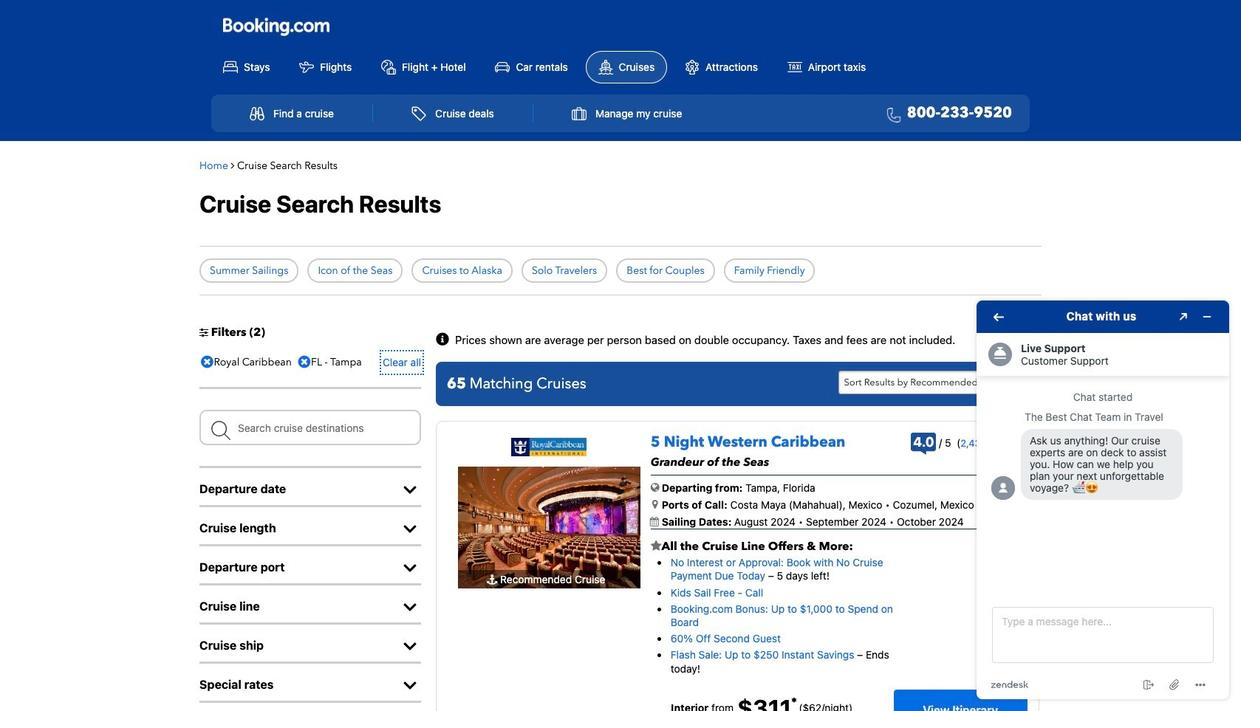 Task type: describe. For each thing, give the bounding box(es) containing it.
asterisk image
[[792, 697, 797, 703]]

prices shown are average per person based on double occupancy. taxes and fees are not included. element
[[455, 335, 956, 346]]

anchor image
[[487, 575, 498, 585]]

booking.com home image
[[223, 17, 330, 37]]

royal caribbean image
[[512, 438, 587, 457]]

5 chevron down image from the top
[[399, 679, 421, 694]]

grandeur of the seas image
[[458, 467, 641, 589]]

globe image
[[651, 483, 660, 493]]

3 chevron down image from the top
[[399, 562, 421, 577]]

calendar image
[[650, 518, 659, 527]]

map marker image
[[652, 500, 658, 510]]

times circle image
[[295, 352, 314, 374]]



Task type: vqa. For each thing, say whether or not it's contained in the screenshot.
FOLD-
no



Task type: locate. For each thing, give the bounding box(es) containing it.
star image
[[651, 541, 662, 552]]

None field
[[200, 410, 421, 446]]

4 chevron down image from the top
[[399, 601, 421, 616]]

times circle image
[[197, 352, 217, 374]]

angle right image
[[231, 160, 235, 170]]

sliders image
[[200, 328, 208, 338]]

1 chevron down image from the top
[[399, 483, 421, 498]]

2 chevron down image from the top
[[399, 523, 421, 537]]

travel menu navigation
[[211, 94, 1030, 132]]

info label image
[[436, 333, 452, 347]]

chevron down image
[[399, 483, 421, 498], [399, 523, 421, 537], [399, 562, 421, 577], [399, 601, 421, 616], [399, 679, 421, 694]]

main content
[[192, 148, 1050, 712]]

Search cruise destinations text field
[[200, 410, 421, 446]]

chevron down image
[[399, 640, 421, 655]]



